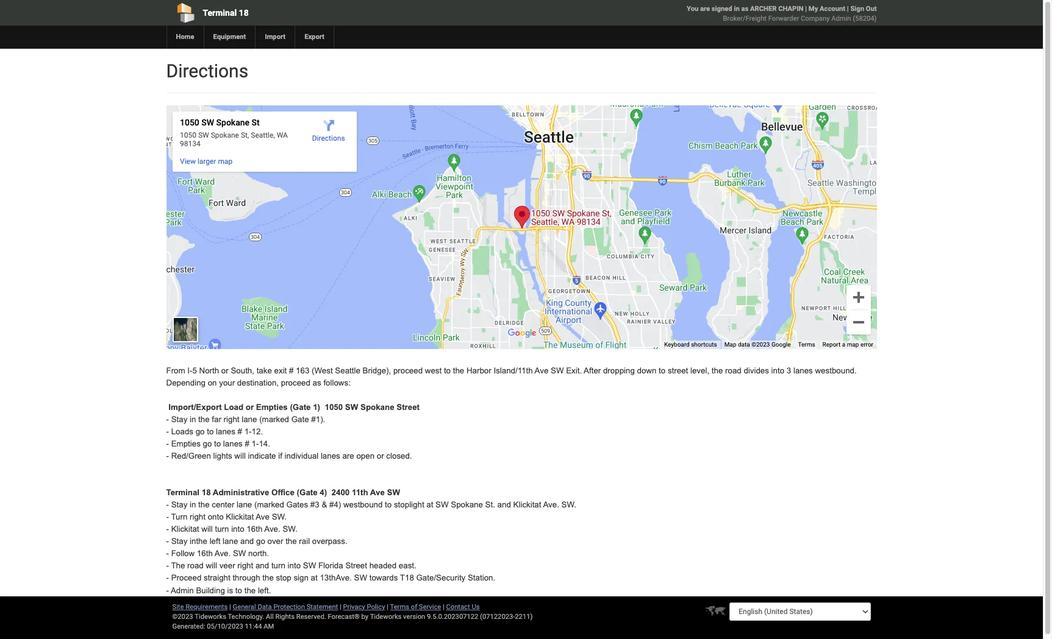 Task type: vqa. For each thing, say whether or not it's contained in the screenshot.
the individual
yes



Task type: describe. For each thing, give the bounding box(es) containing it.
loads
[[171, 428, 193, 437]]

the left rail
[[286, 538, 297, 547]]

terminal 18
[[203, 8, 249, 18]]

#1).
[[311, 416, 325, 425]]

north.
[[248, 550, 269, 559]]

onto
[[208, 513, 224, 522]]

| up 9.5.0.202307122
[[443, 604, 445, 612]]

import link
[[255, 26, 295, 49]]

south,
[[231, 367, 254, 376]]

station.
[[468, 574, 496, 584]]

lanes inside from i-5 north or south, take exit # 163 (west seattle bridge), proceed west to the harbor island/11th ave sw exit. after dropping down to street level, the road divides into 3 lanes westbound. depending on your destination, proceed as follows:
[[794, 367, 813, 376]]

11:44
[[245, 623, 262, 631]]

admin inside you are signed in as archer chapin | my account | sign out broker/freight forwarder company admin (58204)
[[832, 15, 851, 23]]

(marked inside import/export load or empties (gate 1)  1050 sw spokane street - stay in the far right lane (marked gate #1). - loads go to lanes # 1-12. - empties go to lanes # 1-14. - red/green lights will indicate if individual lanes are open or closed.
[[259, 416, 289, 425]]

contact us link
[[446, 604, 480, 612]]

general data protection statement link
[[233, 604, 338, 612]]

privacy
[[343, 604, 365, 612]]

2 vertical spatial lane
[[223, 538, 238, 547]]

ave inside from i-5 north or south, take exit # 163 (west seattle bridge), proceed west to the harbor island/11th ave sw exit. after dropping down to street level, the road divides into 3 lanes westbound. depending on your destination, proceed as follows:
[[535, 367, 549, 376]]

sign
[[851, 5, 864, 13]]

0 vertical spatial and
[[498, 501, 511, 510]]

gates
[[286, 501, 308, 510]]

import/export
[[169, 403, 222, 412]]

0 vertical spatial at
[[427, 501, 433, 510]]

to right west
[[444, 367, 451, 376]]

1 - from the top
[[166, 416, 169, 425]]

1 vertical spatial sw.
[[272, 513, 287, 522]]

sw inside import/export load or empties (gate 1)  1050 sw spokane street - stay in the far right lane (marked gate #1). - loads go to lanes # 1-12. - empties go to lanes # 1-14. - red/green lights will indicate if individual lanes are open or closed.
[[345, 403, 358, 412]]

my account link
[[809, 5, 846, 13]]

westbound
[[343, 501, 383, 510]]

after
[[584, 367, 601, 376]]

spokane inside the 'terminal 18 administrative office (gate 4)  2400 11th ave sw - stay in the center lane (marked gates #3 & #4) westbound to stoplight at sw spokane st. and klickitat ave. sw. - turn right onto klickitat ave sw. - klickitat will turn into 16th ave. sw. - stay inthe left lane and go over the rail overpass. - follow 16th ave. sw north. - the road will veer right and turn into sw florida street headed east. - proceed straight through the stop sign at 13thave. sw towards t18 gate/security station. - admin building is to the left.'
[[451, 501, 483, 510]]

8 - from the top
[[166, 538, 169, 547]]

export
[[305, 33, 325, 41]]

0 vertical spatial go
[[196, 428, 205, 437]]

9.5.0.202307122
[[427, 613, 479, 621]]

from
[[166, 367, 185, 376]]

depending
[[166, 379, 206, 388]]

harbor
[[467, 367, 492, 376]]

st.
[[485, 501, 495, 510]]

turn
[[171, 513, 188, 522]]

2 vertical spatial and
[[256, 562, 269, 571]]

stop
[[276, 574, 291, 584]]

general
[[233, 604, 256, 612]]

0 horizontal spatial klickitat
[[171, 526, 199, 535]]

1 vertical spatial at
[[311, 574, 318, 584]]

stoplight
[[394, 501, 424, 510]]

0 horizontal spatial 16th
[[197, 550, 213, 559]]

10 - from the top
[[166, 562, 169, 571]]

terminal 18 administrative office (gate 4)  2400 11th ave sw - stay in the center lane (marked gates #3 & #4) westbound to stoplight at sw spokane st. and klickitat ave. sw. - turn right onto klickitat ave sw. - klickitat will turn into 16th ave. sw. - stay inthe left lane and go over the rail overpass. - follow 16th ave. sw north. - the road will veer right and turn into sw florida street headed east. - proceed straight through the stop sign at 13thave. sw towards t18 gate/security station. - admin building is to the left.
[[166, 489, 577, 596]]

2 vertical spatial ave.
[[215, 550, 231, 559]]

import
[[265, 33, 286, 41]]

i-
[[187, 367, 192, 376]]

will inside import/export load or empties (gate 1)  1050 sw spokane street - stay in the far right lane (marked gate #1). - loads go to lanes # 1-12. - empties go to lanes # 1-14. - red/green lights will indicate if individual lanes are open or closed.
[[234, 452, 246, 461]]

1 vertical spatial go
[[203, 440, 212, 449]]

right inside import/export load or empties (gate 1)  1050 sw spokane street - stay in the far right lane (marked gate #1). - loads go to lanes # 1-12. - empties go to lanes # 1-14. - red/green lights will indicate if individual lanes are open or closed.
[[224, 416, 239, 425]]

reserved.
[[296, 613, 326, 621]]

red/green
[[171, 452, 211, 461]]

1050
[[325, 403, 343, 412]]

the down through
[[244, 587, 256, 596]]

2 - from the top
[[166, 428, 169, 437]]

1 vertical spatial right
[[190, 513, 206, 522]]

in for import/export load or empties (gate 1)  1050 sw spokane street - stay in the far right lane (marked gate #1). - loads go to lanes # 1-12. - empties go to lanes # 1-14. - red/green lights will indicate if individual lanes are open or closed.
[[190, 416, 196, 425]]

5
[[192, 367, 197, 376]]

service
[[419, 604, 441, 612]]

generated:
[[172, 623, 205, 631]]

1 horizontal spatial into
[[288, 562, 301, 571]]

in for terminal 18 administrative office (gate 4)  2400 11th ave sw - stay in the center lane (marked gates #3 & #4) westbound to stoplight at sw spokane st. and klickitat ave. sw. - turn right onto klickitat ave sw. - klickitat will turn into 16th ave. sw. - stay inthe left lane and go over the rail overpass. - follow 16th ave. sw north. - the road will veer right and turn into sw florida street headed east. - proceed straight through the stop sign at 13thave. sw towards t18 gate/security station. - admin building is to the left.
[[190, 501, 196, 510]]

18 for terminal 18 administrative office (gate 4)  2400 11th ave sw - stay in the center lane (marked gates #3 & #4) westbound to stoplight at sw spokane st. and klickitat ave. sw. - turn right onto klickitat ave sw. - klickitat will turn into 16th ave. sw. - stay inthe left lane and go over the rail overpass. - follow 16th ave. sw north. - the road will veer right and turn into sw florida street headed east. - proceed straight through the stop sign at 13thave. sw towards t18 gate/security station. - admin building is to the left.
[[202, 489, 211, 498]]

0 vertical spatial 16th
[[247, 526, 263, 535]]

go inside the 'terminal 18 administrative office (gate 4)  2400 11th ave sw - stay in the center lane (marked gates #3 & #4) westbound to stoplight at sw spokane st. and klickitat ave. sw. - turn right onto klickitat ave sw. - klickitat will turn into 16th ave. sw. - stay inthe left lane and go over the rail overpass. - follow 16th ave. sw north. - the road will veer right and turn into sw florida street headed east. - proceed straight through the stop sign at 13thave. sw towards t18 gate/security station. - admin building is to the left.'
[[256, 538, 265, 547]]

to right is
[[235, 587, 242, 596]]

1 vertical spatial klickitat
[[226, 513, 254, 522]]

are inside import/export load or empties (gate 1)  1050 sw spokane street - stay in the far right lane (marked gate #1). - loads go to lanes # 1-12. - empties go to lanes # 1-14. - red/green lights will indicate if individual lanes are open or closed.
[[343, 452, 354, 461]]

as inside from i-5 north or south, take exit # 163 (west seattle bridge), proceed west to the harbor island/11th ave sw exit. after dropping down to street level, the road divides into 3 lanes westbound. depending on your destination, proceed as follows:
[[313, 379, 321, 388]]

towards
[[370, 574, 398, 584]]

2 horizontal spatial klickitat
[[513, 501, 541, 510]]

(gate for gate
[[290, 403, 311, 412]]

0 horizontal spatial and
[[240, 538, 254, 547]]

0 horizontal spatial into
[[231, 526, 244, 535]]

| left general
[[229, 604, 231, 612]]

if
[[278, 452, 282, 461]]

(west
[[312, 367, 333, 376]]

lane inside import/export load or empties (gate 1)  1050 sw spokane street - stay in the far right lane (marked gate #1). - loads go to lanes # 1-12. - empties go to lanes # 1-14. - red/green lights will indicate if individual lanes are open or closed.
[[242, 416, 257, 425]]

sw up veer
[[233, 550, 246, 559]]

street
[[668, 367, 688, 376]]

site
[[172, 604, 184, 612]]

3 - from the top
[[166, 440, 169, 449]]

privacy policy link
[[343, 604, 385, 612]]

seattle
[[335, 367, 360, 376]]

level,
[[691, 367, 710, 376]]

florida
[[318, 562, 343, 571]]

stay for terminal
[[171, 501, 188, 510]]

into inside from i-5 north or south, take exit # 163 (west seattle bridge), proceed west to the harbor island/11th ave sw exit. after dropping down to street level, the road divides into 3 lanes westbound. depending on your destination, proceed as follows:
[[772, 367, 785, 376]]

on
[[208, 379, 217, 388]]

over
[[268, 538, 283, 547]]

2 vertical spatial or
[[377, 452, 384, 461]]

north
[[199, 367, 219, 376]]

0 horizontal spatial turn
[[215, 526, 229, 535]]

2 vertical spatial right
[[238, 562, 253, 571]]

11 - from the top
[[166, 574, 169, 584]]

1 horizontal spatial proceed
[[393, 367, 423, 376]]

through
[[233, 574, 260, 584]]

0 vertical spatial empties
[[256, 403, 288, 412]]

1 horizontal spatial ave
[[370, 489, 385, 498]]

forecast®
[[328, 613, 360, 621]]

out
[[866, 5, 877, 13]]

terminal 18 link
[[166, 0, 452, 26]]

you are signed in as archer chapin | my account | sign out broker/freight forwarder company admin (58204)
[[687, 5, 877, 23]]

company
[[801, 15, 830, 23]]

follow
[[171, 550, 195, 559]]

t18
[[400, 574, 414, 584]]

destination,
[[237, 379, 279, 388]]

data
[[258, 604, 272, 612]]

0 vertical spatial sw.
[[562, 501, 577, 510]]

&
[[322, 501, 327, 510]]

1 vertical spatial empties
[[171, 440, 201, 449]]

14.
[[259, 440, 270, 449]]

#4)
[[329, 501, 341, 510]]

1 vertical spatial will
[[201, 526, 213, 535]]

account
[[820, 5, 846, 13]]

18 for terminal 18
[[239, 8, 249, 18]]

statement
[[307, 604, 338, 612]]

lights
[[213, 452, 232, 461]]

©2023 tideworks
[[172, 613, 226, 621]]

indicate
[[248, 452, 276, 461]]

the up left.
[[263, 574, 274, 584]]

0 horizontal spatial proceed
[[281, 379, 310, 388]]

the inside import/export load or empties (gate 1)  1050 sw spokane street - stay in the far right lane (marked gate #1). - loads go to lanes # 1-12. - empties go to lanes # 1-14. - red/green lights will indicate if individual lanes are open or closed.
[[198, 416, 210, 425]]

westbound.
[[815, 367, 857, 376]]

open
[[357, 452, 375, 461]]

sw right "stoplight"
[[436, 501, 449, 510]]

gate/security
[[416, 574, 466, 584]]

terminal for terminal 18 administrative office (gate 4)  2400 11th ave sw - stay in the center lane (marked gates #3 & #4) westbound to stoplight at sw spokane st. and klickitat ave. sw. - turn right onto klickitat ave sw. - klickitat will turn into 16th ave. sw. - stay inthe left lane and go over the rail overpass. - follow 16th ave. sw north. - the road will veer right and turn into sw florida street headed east. - proceed straight through the stop sign at 13thave. sw towards t18 gate/security station. - admin building is to the left.
[[166, 489, 200, 498]]

is
[[227, 587, 233, 596]]

equipment
[[213, 33, 246, 41]]

3 stay from the top
[[171, 538, 188, 547]]

all
[[266, 613, 274, 621]]

site requirements link
[[172, 604, 228, 612]]

home
[[176, 33, 194, 41]]

exit.
[[566, 367, 582, 376]]



Task type: locate. For each thing, give the bounding box(es) containing it.
ave. up veer
[[215, 550, 231, 559]]

terminal up equipment
[[203, 8, 237, 18]]

the
[[171, 562, 185, 571]]

klickitat down the center
[[226, 513, 254, 522]]

2 vertical spatial will
[[206, 562, 217, 571]]

0 horizontal spatial or
[[221, 367, 229, 376]]

13thave.
[[320, 574, 352, 584]]

|
[[805, 5, 807, 13], [847, 5, 849, 13], [229, 604, 231, 612], [340, 604, 342, 612], [387, 604, 389, 612], [443, 604, 445, 612]]

0 vertical spatial admin
[[832, 15, 851, 23]]

1 horizontal spatial 16th
[[247, 526, 263, 535]]

admin down proceed
[[171, 587, 194, 596]]

follows:
[[324, 379, 351, 388]]

at right sign
[[311, 574, 318, 584]]

lanes
[[794, 367, 813, 376], [216, 428, 235, 437], [223, 440, 243, 449], [321, 452, 340, 461]]

12.
[[252, 428, 263, 437]]

are left 'open'
[[343, 452, 354, 461]]

the
[[453, 367, 464, 376], [712, 367, 723, 376], [198, 416, 210, 425], [198, 501, 210, 510], [286, 538, 297, 547], [263, 574, 274, 584], [244, 587, 256, 596]]

as up broker/freight
[[742, 5, 749, 13]]

1-
[[244, 428, 252, 437], [252, 440, 259, 449]]

lanes right individual
[[321, 452, 340, 461]]

0 horizontal spatial terminal
[[166, 489, 200, 498]]

(gate inside import/export load or empties (gate 1)  1050 sw spokane street - stay in the far right lane (marked gate #1). - loads go to lanes # 1-12. - empties go to lanes # 1-14. - red/green lights will indicate if individual lanes are open or closed.
[[290, 403, 311, 412]]

4 - from the top
[[166, 452, 169, 461]]

1 vertical spatial road
[[187, 562, 204, 571]]

to left "stoplight"
[[385, 501, 392, 510]]

klickitat right the st.
[[513, 501, 541, 510]]

closed.
[[386, 452, 412, 461]]

sw
[[551, 367, 564, 376], [345, 403, 358, 412], [387, 489, 400, 498], [436, 501, 449, 510], [233, 550, 246, 559], [303, 562, 316, 571], [354, 574, 367, 584]]

1 vertical spatial (gate
[[297, 489, 318, 498]]

street up '13thave.' on the bottom of page
[[346, 562, 367, 571]]

rights
[[275, 613, 295, 621]]

(gate
[[290, 403, 311, 412], [297, 489, 318, 498]]

2 vertical spatial sw.
[[283, 526, 298, 535]]

lane down administrative
[[237, 501, 252, 510]]

| left sign
[[847, 5, 849, 13]]

load
[[224, 403, 244, 412]]

1 horizontal spatial turn
[[271, 562, 285, 571]]

terminal up turn
[[166, 489, 200, 498]]

turn down onto
[[215, 526, 229, 535]]

or inside from i-5 north or south, take exit # 163 (west seattle bridge), proceed west to the harbor island/11th ave sw exit. after dropping down to street level, the road divides into 3 lanes westbound. depending on your destination, proceed as follows:
[[221, 367, 229, 376]]

admin
[[832, 15, 851, 23], [171, 587, 194, 596]]

road inside from i-5 north or south, take exit # 163 (west seattle bridge), proceed west to the harbor island/11th ave sw exit. after dropping down to street level, the road divides into 3 lanes westbound. depending on your destination, proceed as follows:
[[725, 367, 742, 376]]

spokane down bridge),
[[361, 403, 394, 412]]

lanes right '3'
[[794, 367, 813, 376]]

1 vertical spatial ave.
[[264, 526, 280, 535]]

0 horizontal spatial empties
[[171, 440, 201, 449]]

16th down inthe
[[197, 550, 213, 559]]

1 vertical spatial lane
[[237, 501, 252, 510]]

us
[[472, 604, 480, 612]]

go up north.
[[256, 538, 265, 547]]

admin inside the 'terminal 18 administrative office (gate 4)  2400 11th ave sw - stay in the center lane (marked gates #3 & #4) westbound to stoplight at sw spokane st. and klickitat ave. sw. - turn right onto klickitat ave sw. - klickitat will turn into 16th ave. sw. - stay inthe left lane and go over the rail overpass. - follow 16th ave. sw north. - the road will veer right and turn into sw florida street headed east. - proceed straight through the stop sign at 13thave. sw towards t18 gate/security station. - admin building is to the left.'
[[171, 587, 194, 596]]

empties down the destination, at the left bottom of the page
[[256, 403, 288, 412]]

7 - from the top
[[166, 526, 169, 535]]

into left '3'
[[772, 367, 785, 376]]

1 vertical spatial in
[[190, 416, 196, 425]]

# left 14.
[[245, 440, 249, 449]]

(marked down office
[[254, 501, 284, 510]]

are
[[700, 5, 710, 13], [343, 452, 354, 461]]

0 vertical spatial spokane
[[361, 403, 394, 412]]

0 vertical spatial ave
[[535, 367, 549, 376]]

right
[[224, 416, 239, 425], [190, 513, 206, 522], [238, 562, 253, 571]]

in inside you are signed in as archer chapin | my account | sign out broker/freight forwarder company admin (58204)
[[734, 5, 740, 13]]

1- up indicate
[[244, 428, 252, 437]]

and down north.
[[256, 562, 269, 571]]

right left onto
[[190, 513, 206, 522]]

0 vertical spatial are
[[700, 5, 710, 13]]

technology.
[[228, 613, 264, 621]]

rail
[[299, 538, 310, 547]]

my
[[809, 5, 818, 13]]

# inside from i-5 north or south, take exit # 163 (west seattle bridge), proceed west to the harbor island/11th ave sw exit. after dropping down to street level, the road divides into 3 lanes westbound. depending on your destination, proceed as follows:
[[289, 367, 294, 376]]

and right the st.
[[498, 501, 511, 510]]

0 vertical spatial road
[[725, 367, 742, 376]]

(07122023-
[[480, 613, 515, 621]]

1 horizontal spatial klickitat
[[226, 513, 254, 522]]

2 vertical spatial #
[[245, 440, 249, 449]]

1 vertical spatial #
[[238, 428, 242, 437]]

2 horizontal spatial or
[[377, 452, 384, 461]]

at right "stoplight"
[[427, 501, 433, 510]]

2 stay from the top
[[171, 501, 188, 510]]

1 horizontal spatial empties
[[256, 403, 288, 412]]

right up through
[[238, 562, 253, 571]]

export link
[[295, 26, 334, 49]]

stay for import/export
[[171, 416, 188, 425]]

0 horizontal spatial 18
[[202, 489, 211, 498]]

street up closed.
[[397, 403, 420, 412]]

into up sign
[[288, 562, 301, 571]]

0 vertical spatial as
[[742, 5, 749, 13]]

lanes up lights
[[223, 440, 243, 449]]

administrative
[[213, 489, 269, 498]]

11th
[[352, 489, 368, 498]]

stay up follow
[[171, 538, 188, 547]]

empties down loads
[[171, 440, 201, 449]]

proceed left west
[[393, 367, 423, 376]]

# right exit
[[289, 367, 294, 376]]

by
[[362, 613, 369, 621]]

lane
[[242, 416, 257, 425], [237, 501, 252, 510], [223, 538, 238, 547]]

(marked inside the 'terminal 18 administrative office (gate 4)  2400 11th ave sw - stay in the center lane (marked gates #3 & #4) westbound to stoplight at sw spokane st. and klickitat ave. sw. - turn right onto klickitat ave sw. - klickitat will turn into 16th ave. sw. - stay inthe left lane and go over the rail overpass. - follow 16th ave. sw north. - the road will veer right and turn into sw florida street headed east. - proceed straight through the stop sign at 13thave. sw towards t18 gate/security station. - admin building is to the left.'
[[254, 501, 284, 510]]

east.
[[399, 562, 417, 571]]

5 - from the top
[[166, 501, 169, 510]]

policy
[[367, 604, 385, 612]]

terminal for terminal 18
[[203, 8, 237, 18]]

or right 'open'
[[377, 452, 384, 461]]

18 up equipment
[[239, 8, 249, 18]]

to down far
[[207, 428, 214, 437]]

sw.
[[562, 501, 577, 510], [272, 513, 287, 522], [283, 526, 298, 535]]

spokane inside import/export load or empties (gate 1)  1050 sw spokane street - stay in the far right lane (marked gate #1). - loads go to lanes # 1-12. - empties go to lanes # 1-14. - red/green lights will indicate if individual lanes are open or closed.
[[361, 403, 394, 412]]

(gate inside the 'terminal 18 administrative office (gate 4)  2400 11th ave sw - stay in the center lane (marked gates #3 & #4) westbound to stoplight at sw spokane st. and klickitat ave. sw. - turn right onto klickitat ave sw. - klickitat will turn into 16th ave. sw. - stay inthe left lane and go over the rail overpass. - follow 16th ave. sw north. - the road will veer right and turn into sw florida street headed east. - proceed straight through the stop sign at 13thave. sw towards t18 gate/security station. - admin building is to the left.'
[[297, 489, 318, 498]]

center
[[212, 501, 235, 510]]

your
[[219, 379, 235, 388]]

sw up sign
[[303, 562, 316, 571]]

1 vertical spatial street
[[346, 562, 367, 571]]

will up straight
[[206, 562, 217, 571]]

the left far
[[198, 416, 210, 425]]

sw left exit.
[[551, 367, 564, 376]]

9 - from the top
[[166, 550, 169, 559]]

the left harbor
[[453, 367, 464, 376]]

0 horizontal spatial #
[[238, 428, 242, 437]]

# left 12.
[[238, 428, 242, 437]]

2 vertical spatial stay
[[171, 538, 188, 547]]

ave up over
[[256, 513, 270, 522]]

go up red/green
[[203, 440, 212, 449]]

2 horizontal spatial #
[[289, 367, 294, 376]]

to
[[444, 367, 451, 376], [659, 367, 666, 376], [207, 428, 214, 437], [214, 440, 221, 449], [385, 501, 392, 510], [235, 587, 242, 596]]

office
[[272, 489, 295, 498]]

proceed
[[393, 367, 423, 376], [281, 379, 310, 388]]

left.
[[258, 587, 271, 596]]

2 vertical spatial go
[[256, 538, 265, 547]]

contact
[[446, 604, 470, 612]]

individual
[[285, 452, 319, 461]]

1 horizontal spatial or
[[246, 403, 254, 412]]

will
[[234, 452, 246, 461], [201, 526, 213, 535], [206, 562, 217, 571]]

sw up "stoplight"
[[387, 489, 400, 498]]

1 vertical spatial and
[[240, 538, 254, 547]]

1 vertical spatial proceed
[[281, 379, 310, 388]]

| up forecast®
[[340, 604, 342, 612]]

163
[[296, 367, 310, 376]]

admin down the account
[[832, 15, 851, 23]]

klickitat
[[513, 501, 541, 510], [226, 513, 254, 522], [171, 526, 199, 535]]

12 - from the top
[[166, 587, 169, 596]]

are right you
[[700, 5, 710, 13]]

proceed
[[171, 574, 202, 584]]

or
[[221, 367, 229, 376], [246, 403, 254, 412], [377, 452, 384, 461]]

to up lights
[[214, 440, 221, 449]]

left
[[210, 538, 221, 547]]

1 vertical spatial terminal
[[166, 489, 200, 498]]

| up tideworks
[[387, 604, 389, 612]]

1- down 12.
[[252, 440, 259, 449]]

0 horizontal spatial admin
[[171, 587, 194, 596]]

road inside the 'terminal 18 administrative office (gate 4)  2400 11th ave sw - stay in the center lane (marked gates #3 & #4) westbound to stoplight at sw spokane st. and klickitat ave. sw. - turn right onto klickitat ave sw. - klickitat will turn into 16th ave. sw. - stay inthe left lane and go over the rail overpass. - follow 16th ave. sw north. - the road will veer right and turn into sw florida street headed east. - proceed straight through the stop sign at 13thave. sw towards t18 gate/security station. - admin building is to the left.'
[[187, 562, 204, 571]]

1 vertical spatial 1-
[[252, 440, 259, 449]]

to right down
[[659, 367, 666, 376]]

lanes down far
[[216, 428, 235, 437]]

(marked up 12.
[[259, 416, 289, 425]]

0 vertical spatial (marked
[[259, 416, 289, 425]]

version
[[403, 613, 425, 621]]

1 horizontal spatial are
[[700, 5, 710, 13]]

ave right the island/11th
[[535, 367, 549, 376]]

site requirements | general data protection statement | privacy policy | terms of service | contact us ©2023 tideworks technology. all rights reserved. forecast® by tideworks version 9.5.0.202307122 (07122023-2211) generated: 05/10/2023 11:44 am
[[172, 604, 533, 631]]

0 vertical spatial terminal
[[203, 8, 237, 18]]

lane up 12.
[[242, 416, 257, 425]]

1 vertical spatial 18
[[202, 489, 211, 498]]

home link
[[166, 26, 203, 49]]

in up broker/freight
[[734, 5, 740, 13]]

the up onto
[[198, 501, 210, 510]]

as inside you are signed in as archer chapin | my account | sign out broker/freight forwarder company admin (58204)
[[742, 5, 749, 13]]

-
[[166, 416, 169, 425], [166, 428, 169, 437], [166, 440, 169, 449], [166, 452, 169, 461], [166, 501, 169, 510], [166, 513, 169, 522], [166, 526, 169, 535], [166, 538, 169, 547], [166, 550, 169, 559], [166, 562, 169, 571], [166, 574, 169, 584], [166, 587, 169, 596]]

0 vertical spatial 18
[[239, 8, 249, 18]]

terms
[[390, 604, 409, 612]]

0 vertical spatial lane
[[242, 416, 257, 425]]

0 horizontal spatial are
[[343, 452, 354, 461]]

1 vertical spatial spokane
[[451, 501, 483, 510]]

2 horizontal spatial and
[[498, 501, 511, 510]]

0 horizontal spatial as
[[313, 379, 321, 388]]

and up north.
[[240, 538, 254, 547]]

1 vertical spatial turn
[[271, 562, 285, 571]]

in inside the 'terminal 18 administrative office (gate 4)  2400 11th ave sw - stay in the center lane (marked gates #3 & #4) westbound to stoplight at sw spokane st. and klickitat ave. sw. - turn right onto klickitat ave sw. - klickitat will turn into 16th ave. sw. - stay inthe left lane and go over the rail overpass. - follow 16th ave. sw north. - the road will veer right and turn into sw florida street headed east. - proceed straight through the stop sign at 13thave. sw towards t18 gate/security station. - admin building is to the left.'
[[190, 501, 196, 510]]

sw inside from i-5 north or south, take exit # 163 (west seattle bridge), proceed west to the harbor island/11th ave sw exit. after dropping down to street level, the road divides into 3 lanes westbound. depending on your destination, proceed as follows:
[[551, 367, 564, 376]]

stay inside import/export load or empties (gate 1)  1050 sw spokane street - stay in the far right lane (marked gate #1). - loads go to lanes # 1-12. - empties go to lanes # 1-14. - red/green lights will indicate if individual lanes are open or closed.
[[171, 416, 188, 425]]

0 vertical spatial turn
[[215, 526, 229, 535]]

0 vertical spatial into
[[772, 367, 785, 376]]

as
[[742, 5, 749, 13], [313, 379, 321, 388]]

empties
[[256, 403, 288, 412], [171, 440, 201, 449]]

1 vertical spatial (marked
[[254, 501, 284, 510]]

from i-5 north or south, take exit # 163 (west seattle bridge), proceed west to the harbor island/11th ave sw exit. after dropping down to street level, the road divides into 3 lanes westbound. depending on your destination, proceed as follows:
[[166, 367, 857, 388]]

go right loads
[[196, 428, 205, 437]]

1 vertical spatial are
[[343, 452, 354, 461]]

road left divides
[[725, 367, 742, 376]]

| left my
[[805, 5, 807, 13]]

0 vertical spatial proceed
[[393, 367, 423, 376]]

the right level, on the bottom
[[712, 367, 723, 376]]

as down (west
[[313, 379, 321, 388]]

2 vertical spatial klickitat
[[171, 526, 199, 535]]

2 horizontal spatial ave.
[[543, 501, 559, 510]]

0 horizontal spatial ave
[[256, 513, 270, 522]]

proceed down 163
[[281, 379, 310, 388]]

(gate for #3
[[297, 489, 318, 498]]

directions
[[166, 60, 248, 82]]

2 horizontal spatial ave
[[535, 367, 549, 376]]

exit
[[274, 367, 287, 376]]

1 vertical spatial or
[[246, 403, 254, 412]]

ave. right the st.
[[543, 501, 559, 510]]

turn
[[215, 526, 229, 535], [271, 562, 285, 571]]

will right lights
[[234, 452, 246, 461]]

0 horizontal spatial road
[[187, 562, 204, 571]]

16th up north.
[[247, 526, 263, 535]]

1 vertical spatial admin
[[171, 587, 194, 596]]

in
[[734, 5, 740, 13], [190, 416, 196, 425], [190, 501, 196, 510]]

18 up onto
[[202, 489, 211, 498]]

terminal inside the 'terminal 18 administrative office (gate 4)  2400 11th ave sw - stay in the center lane (marked gates #3 & #4) westbound to stoplight at sw spokane st. and klickitat ave. sw. - turn right onto klickitat ave sw. - klickitat will turn into 16th ave. sw. - stay inthe left lane and go over the rail overpass. - follow 16th ave. sw north. - the road will veer right and turn into sw florida street headed east. - proceed straight through the stop sign at 13thave. sw towards t18 gate/security station. - admin building is to the left.'
[[166, 489, 200, 498]]

or up your
[[221, 367, 229, 376]]

ave right 11th
[[370, 489, 385, 498]]

(gate up gate
[[290, 403, 311, 412]]

island/11th
[[494, 367, 533, 376]]

import/export load or empties (gate 1)  1050 sw spokane street - stay in the far right lane (marked gate #1). - loads go to lanes # 1-12. - empties go to lanes # 1-14. - red/green lights will indicate if individual lanes are open or closed.
[[166, 403, 420, 461]]

road
[[725, 367, 742, 376], [187, 562, 204, 571]]

street
[[397, 403, 420, 412], [346, 562, 367, 571]]

0 vertical spatial ave.
[[543, 501, 559, 510]]

spokane left the st.
[[451, 501, 483, 510]]

0 vertical spatial klickitat
[[513, 501, 541, 510]]

0 vertical spatial in
[[734, 5, 740, 13]]

1 horizontal spatial road
[[725, 367, 742, 376]]

in left the center
[[190, 501, 196, 510]]

0 horizontal spatial ave.
[[215, 550, 231, 559]]

1 vertical spatial ave
[[370, 489, 385, 498]]

stay up loads
[[171, 416, 188, 425]]

stay up turn
[[171, 501, 188, 510]]

1 horizontal spatial admin
[[832, 15, 851, 23]]

signed
[[712, 5, 733, 13]]

will up left
[[201, 526, 213, 535]]

sw left the towards
[[354, 574, 367, 584]]

ave. up over
[[264, 526, 280, 535]]

tideworks
[[370, 613, 402, 621]]

headed
[[370, 562, 397, 571]]

right down load
[[224, 416, 239, 425]]

road up proceed
[[187, 562, 204, 571]]

1 vertical spatial into
[[231, 526, 244, 535]]

2 horizontal spatial into
[[772, 367, 785, 376]]

street inside the 'terminal 18 administrative office (gate 4)  2400 11th ave sw - stay in the center lane (marked gates #3 & #4) westbound to stoplight at sw spokane st. and klickitat ave. sw. - turn right onto klickitat ave sw. - klickitat will turn into 16th ave. sw. - stay inthe left lane and go over the rail overpass. - follow 16th ave. sw north. - the road will veer right and turn into sw florida street headed east. - proceed straight through the stop sign at 13thave. sw towards t18 gate/security station. - admin building is to the left.'
[[346, 562, 367, 571]]

#3
[[310, 501, 320, 510]]

#
[[289, 367, 294, 376], [238, 428, 242, 437], [245, 440, 249, 449]]

or right load
[[246, 403, 254, 412]]

18
[[239, 8, 249, 18], [202, 489, 211, 498]]

2211)
[[515, 613, 533, 621]]

16th
[[247, 526, 263, 535], [197, 550, 213, 559]]

1 horizontal spatial and
[[256, 562, 269, 571]]

0 vertical spatial 1-
[[244, 428, 252, 437]]

turn up stop
[[271, 562, 285, 571]]

of
[[411, 604, 417, 612]]

down
[[637, 367, 657, 376]]

sign out link
[[851, 5, 877, 13]]

at
[[427, 501, 433, 510], [311, 574, 318, 584]]

0 vertical spatial #
[[289, 367, 294, 376]]

street inside import/export load or empties (gate 1)  1050 sw spokane street - stay in the far right lane (marked gate #1). - loads go to lanes # 1-12. - empties go to lanes # 1-14. - red/green lights will indicate if individual lanes are open or closed.
[[397, 403, 420, 412]]

far
[[212, 416, 221, 425]]

1 vertical spatial stay
[[171, 501, 188, 510]]

0 horizontal spatial at
[[311, 574, 318, 584]]

0 horizontal spatial street
[[346, 562, 367, 571]]

0 vertical spatial right
[[224, 416, 239, 425]]

bridge),
[[363, 367, 391, 376]]

1 horizontal spatial street
[[397, 403, 420, 412]]

in down import/export
[[190, 416, 196, 425]]

into down the center
[[231, 526, 244, 535]]

6 - from the top
[[166, 513, 169, 522]]

0 vertical spatial stay
[[171, 416, 188, 425]]

1 horizontal spatial as
[[742, 5, 749, 13]]

terminal
[[203, 8, 237, 18], [166, 489, 200, 498]]

lane right left
[[223, 538, 238, 547]]

klickitat down turn
[[171, 526, 199, 535]]

18 inside the 'terminal 18 administrative office (gate 4)  2400 11th ave sw - stay in the center lane (marked gates #3 & #4) westbound to stoplight at sw spokane st. and klickitat ave. sw. - turn right onto klickitat ave sw. - klickitat will turn into 16th ave. sw. - stay inthe left lane and go over the rail overpass. - follow 16th ave. sw north. - the road will veer right and turn into sw florida street headed east. - proceed straight through the stop sign at 13thave. sw towards t18 gate/security station. - admin building is to the left.'
[[202, 489, 211, 498]]

in inside import/export load or empties (gate 1)  1050 sw spokane street - stay in the far right lane (marked gate #1). - loads go to lanes # 1-12. - empties go to lanes # 1-14. - red/green lights will indicate if individual lanes are open or closed.
[[190, 416, 196, 425]]

1 horizontal spatial ave.
[[264, 526, 280, 535]]

(gate up #3
[[297, 489, 318, 498]]

are inside you are signed in as archer chapin | my account | sign out broker/freight forwarder company admin (58204)
[[700, 5, 710, 13]]

1 stay from the top
[[171, 416, 188, 425]]

1 horizontal spatial #
[[245, 440, 249, 449]]



